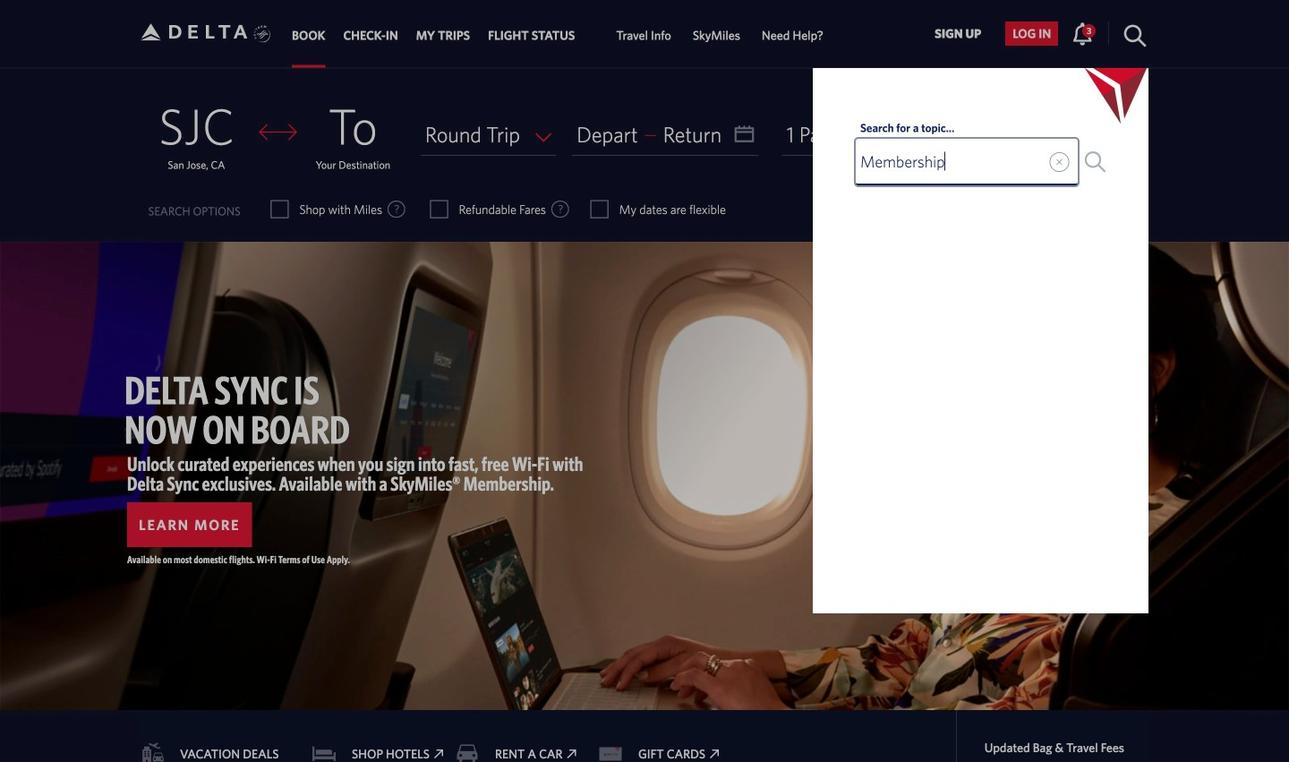 Task type: locate. For each thing, give the bounding box(es) containing it.
1 horizontal spatial this link opens another site in a new window that may not follow the same accessibility policies as delta air lines. image
[[567, 750, 576, 759]]

this link opens another site in a new window that may not follow the same accessibility policies as delta air lines. image
[[434, 750, 443, 759], [567, 750, 576, 759]]

0 horizontal spatial this link opens another site in a new window that may not follow the same accessibility policies as delta air lines. image
[[434, 750, 443, 759]]

1 this link opens another site in a new window that may not follow the same accessibility policies as delta air lines. image from the left
[[434, 750, 443, 759]]

this link opens another site in a new window that may not follow the same accessibility policies as delta air lines. image left the 4 image
[[567, 750, 576, 759]]

2 this link opens another site in a new window that may not follow the same accessibility policies as delta air lines. image from the left
[[567, 750, 576, 759]]

4 image
[[601, 756, 621, 759]]

None text field
[[572, 114, 759, 155], [856, 139, 1078, 185], [572, 114, 759, 155], [856, 139, 1078, 185]]

this link opens another site in a new window that may not follow the same accessibility policies as delta air lines. image for 3 image
[[567, 750, 576, 759]]

tab list
[[283, 0, 834, 67]]

delta air lines image
[[141, 4, 248, 60]]

this link opens another site in a new window that may not follow the same accessibility policies as delta air lines. image left 3 image
[[434, 750, 443, 759]]

None checkbox
[[272, 201, 288, 218], [431, 201, 447, 218], [592, 201, 608, 218], [272, 201, 288, 218], [431, 201, 447, 218], [592, 201, 608, 218]]



Task type: describe. For each thing, give the bounding box(es) containing it.
3 image
[[458, 744, 461, 762]]

skyteam image
[[254, 6, 271, 62]]

2 image
[[314, 744, 318, 762]]

1 image
[[142, 744, 146, 762]]

this link opens another site in a new window that may not follow the same accessibility policies as delta air lines. image for 2 image
[[434, 750, 443, 759]]

this link opens another site in a new window that may not follow the same accessibility policies as delta air lines. image
[[710, 750, 719, 759]]



Task type: vqa. For each thing, say whether or not it's contained in the screenshot.
field
no



